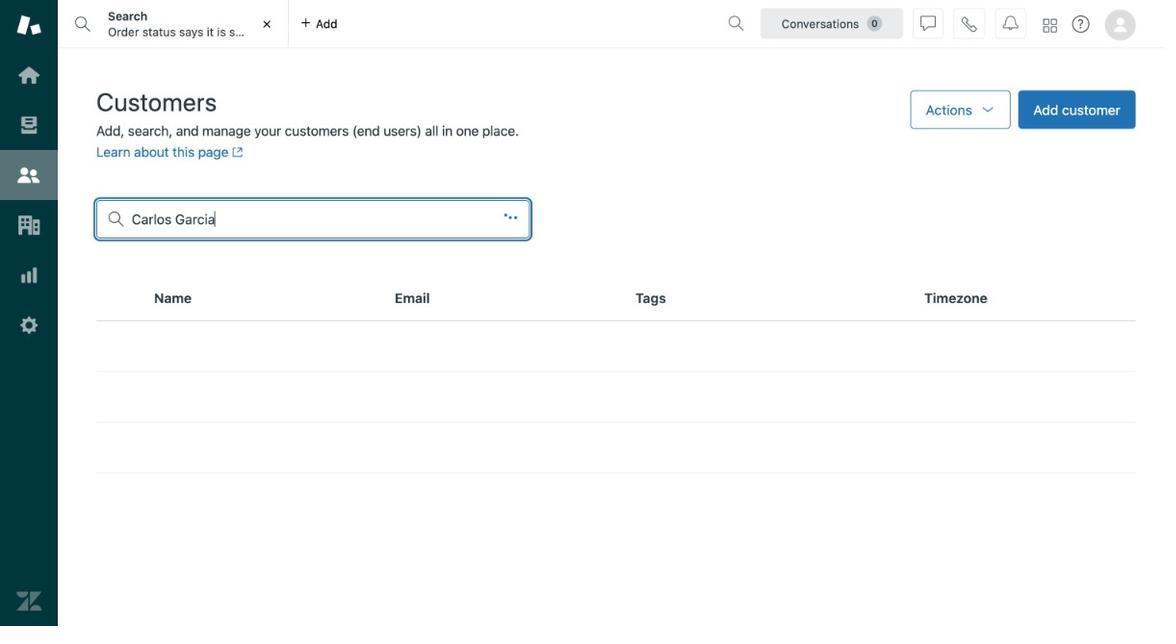 Task type: vqa. For each thing, say whether or not it's contained in the screenshot.
admin icon
yes



Task type: describe. For each thing, give the bounding box(es) containing it.
close image
[[257, 14, 277, 34]]

reporting image
[[16, 263, 41, 288]]

Search customers field
[[132, 211, 496, 228]]

organizations image
[[16, 213, 41, 238]]

views image
[[16, 113, 41, 138]]

zendesk products image
[[1043, 19, 1057, 32]]

get help image
[[1072, 15, 1090, 33]]

button displays agent's chat status as invisible. image
[[921, 16, 936, 31]]

tabs tab list
[[58, 0, 720, 48]]



Task type: locate. For each thing, give the bounding box(es) containing it.
admin image
[[16, 313, 41, 338]]

get started image
[[16, 63, 41, 88]]

notifications image
[[1003, 16, 1018, 31]]

zendesk image
[[16, 589, 41, 615]]

customers image
[[16, 163, 41, 188]]

zendesk support image
[[16, 13, 41, 38]]

tab
[[58, 0, 311, 48]]

(opens in a new tab) image
[[228, 147, 243, 158]]

main element
[[0, 0, 58, 627]]



